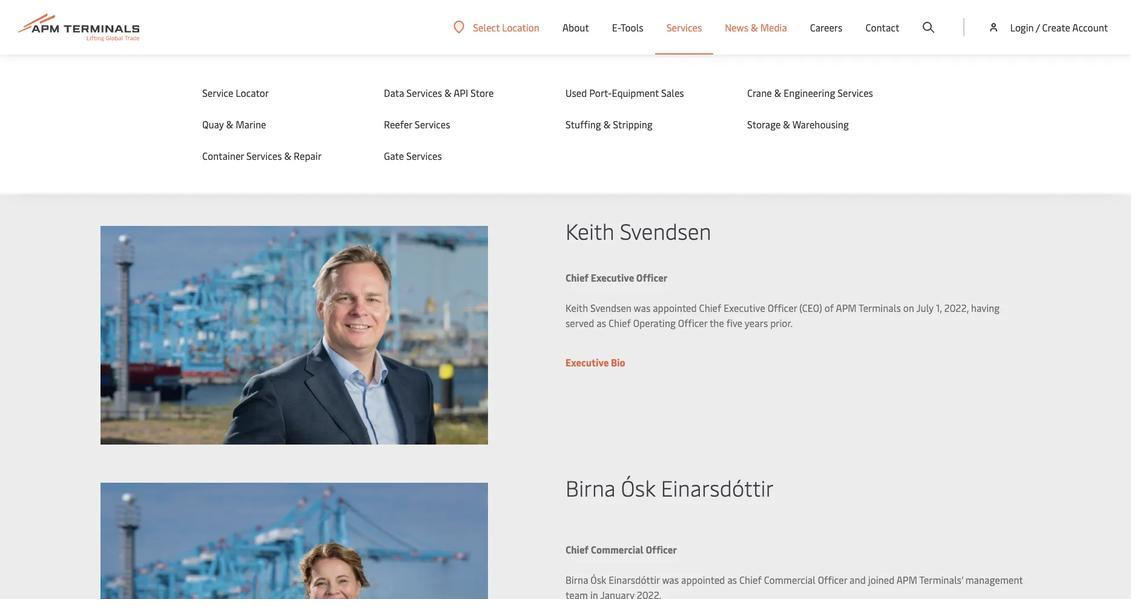 Task type: vqa. For each thing, say whether or not it's contained in the screenshot.
the rightmost Team
yes



Task type: locate. For each thing, give the bounding box(es) containing it.
global home > management team
[[101, 60, 234, 72]]

2 vertical spatial executive
[[566, 356, 609, 369]]

services down marine
[[247, 149, 282, 162]]

services for reefer services
[[415, 118, 451, 131]]

officer left the
[[679, 316, 708, 330]]

chief commercial officer
[[566, 543, 677, 556]]

was
[[634, 301, 651, 314], [663, 573, 679, 586]]

1 vertical spatial keith
[[566, 301, 588, 314]]

services right the "gate"
[[407, 149, 442, 162]]

0 vertical spatial ósk
[[621, 472, 656, 502]]

bio
[[611, 356, 626, 369]]

1,
[[937, 301, 943, 314]]

& left api
[[445, 86, 452, 99]]

& right stuffing
[[604, 118, 611, 131]]

as inside birna ósk einarsdóttir was appointed as chief commercial officer and joined apm terminals' management team in january 2022.
[[728, 573, 738, 586]]

0 horizontal spatial commercial
[[591, 543, 644, 556]]

officer up 2022.
[[646, 543, 677, 556]]

services for container services & repair
[[247, 149, 282, 162]]

apm
[[837, 301, 857, 314], [897, 573, 918, 586]]

commercial
[[591, 543, 644, 556], [765, 573, 816, 586]]

team up the "gate"
[[315, 98, 399, 146]]

einarsdóttir for birna ósk einarsdóttir
[[661, 472, 774, 502]]

0 horizontal spatial team
[[214, 60, 234, 72]]

0 vertical spatial executive
[[591, 271, 635, 284]]

birna
[[566, 472, 616, 502], [566, 573, 589, 586]]

0 horizontal spatial einarsdóttir
[[609, 573, 660, 586]]

ósk inside birna ósk einarsdóttir was appointed as chief commercial officer and joined apm terminals' management team in january 2022.
[[591, 573, 607, 586]]

0 horizontal spatial was
[[634, 301, 651, 314]]

birna inside birna ósk einarsdóttir was appointed as chief commercial officer and joined apm terminals' management team in january 2022.
[[566, 573, 589, 586]]

1 horizontal spatial ósk
[[621, 472, 656, 502]]

officer up operating
[[637, 271, 668, 284]]

services for data services & api store
[[407, 86, 442, 99]]

tools
[[621, 21, 644, 34]]

e-
[[613, 21, 621, 34]]

select
[[473, 20, 500, 34]]

chief
[[566, 271, 589, 284], [700, 301, 722, 314], [609, 316, 631, 330], [566, 543, 589, 556], [740, 573, 762, 586]]

1 horizontal spatial apm
[[897, 573, 918, 586]]

0 vertical spatial was
[[634, 301, 651, 314]]

& inside popup button
[[751, 21, 758, 34]]

store
[[471, 86, 494, 99]]

media
[[761, 21, 788, 34]]

executive left bio
[[566, 356, 609, 369]]

svendsen
[[620, 216, 712, 245], [591, 301, 632, 314]]

keith svendsen image
[[101, 226, 488, 444]]

keith inside keith svendsen was appointed chief executive officer (ceo) of apm terminals on july 1, 2022, having served as chief operating officer the five years prior.
[[566, 301, 588, 314]]

container services & repair
[[202, 149, 322, 162]]

1 vertical spatial appointed
[[682, 573, 726, 586]]

1 vertical spatial as
[[728, 573, 738, 586]]

home
[[127, 60, 150, 72]]

was down chief commercial officer
[[663, 573, 679, 586]]

1 vertical spatial ósk
[[591, 573, 607, 586]]

& for crane & engineering services
[[775, 86, 782, 99]]

2 birna from the top
[[566, 573, 589, 586]]

(ceo)
[[800, 301, 823, 314]]

executive inside keith svendsen was appointed chief executive officer (ceo) of apm terminals on july 1, 2022, having served as chief operating officer the five years prior.
[[724, 301, 766, 314]]

0 vertical spatial as
[[597, 316, 607, 330]]

1 vertical spatial birna
[[566, 573, 589, 586]]

services for gate services
[[407, 149, 442, 162]]

birna image
[[101, 483, 488, 599]]

0 horizontal spatial ósk
[[591, 573, 607, 586]]

api
[[454, 86, 468, 99]]

repair
[[294, 149, 322, 162]]

services down data services & api store
[[415, 118, 451, 131]]

& left repair
[[284, 149, 292, 162]]

0 horizontal spatial apm
[[837, 301, 857, 314]]

keith for keith svendsen
[[566, 216, 615, 245]]

management right >
[[161, 60, 212, 72]]

0 vertical spatial einarsdóttir
[[661, 472, 774, 502]]

executive
[[591, 271, 635, 284], [724, 301, 766, 314], [566, 356, 609, 369]]

1 vertical spatial einarsdóttir
[[609, 573, 660, 586]]

management up container
[[101, 98, 307, 146]]

service locator
[[202, 86, 269, 99]]

team
[[214, 60, 234, 72], [315, 98, 399, 146]]

five
[[727, 316, 743, 330]]

svendsen inside keith svendsen was appointed chief executive officer (ceo) of apm terminals on july 1, 2022, having served as chief operating officer the five years prior.
[[591, 301, 632, 314]]

& right crane
[[775, 86, 782, 99]]

login / create account
[[1011, 21, 1109, 34]]

1 birna from the top
[[566, 472, 616, 502]]

0 horizontal spatial as
[[597, 316, 607, 330]]

e-tools
[[613, 21, 644, 34]]

einarsdóttir
[[661, 472, 774, 502], [609, 573, 660, 586]]

service locator link
[[202, 86, 360, 99]]

einarsdóttir inside birna ósk einarsdóttir was appointed as chief commercial officer and joined apm terminals' management team in january 2022.
[[609, 573, 660, 586]]

and
[[850, 573, 866, 586]]

officer left and
[[818, 573, 848, 586]]

terminals'
[[920, 573, 964, 586]]

reefer services link
[[384, 118, 542, 131]]

0 vertical spatial birna
[[566, 472, 616, 502]]

executive up five
[[724, 301, 766, 314]]

1 vertical spatial executive
[[724, 301, 766, 314]]

crane
[[748, 86, 772, 99]]

apm right of
[[837, 301, 857, 314]]

gate services
[[384, 149, 442, 162]]

1 vertical spatial apm
[[897, 573, 918, 586]]

1 vertical spatial svendsen
[[591, 301, 632, 314]]

was inside keith svendsen was appointed chief executive officer (ceo) of apm terminals on july 1, 2022, having served as chief operating officer the five years prior.
[[634, 301, 651, 314]]

1 horizontal spatial as
[[728, 573, 738, 586]]

&
[[751, 21, 758, 34], [445, 86, 452, 99], [775, 86, 782, 99], [226, 118, 233, 131], [604, 118, 611, 131], [784, 118, 791, 131], [284, 149, 292, 162]]

1 horizontal spatial was
[[663, 573, 679, 586]]

about button
[[563, 0, 589, 55]]

apm right joined
[[897, 573, 918, 586]]

/
[[1037, 21, 1041, 34]]

& for stuffing & stripping
[[604, 118, 611, 131]]

appointed inside keith svendsen was appointed chief executive officer (ceo) of apm terminals on july 1, 2022, having served as chief operating officer the five years prior.
[[653, 301, 697, 314]]

team
[[566, 588, 588, 599]]

& right quay
[[226, 118, 233, 131]]

gate
[[384, 149, 404, 162]]

2 keith from the top
[[566, 301, 588, 314]]

0 vertical spatial management
[[161, 60, 212, 72]]

quay & marine
[[202, 118, 266, 131]]

used
[[566, 86, 587, 99]]

crane & engineering services link
[[748, 86, 905, 99]]

executive down keith svendsen
[[591, 271, 635, 284]]

& right storage
[[784, 118, 791, 131]]

container services & repair link
[[202, 149, 360, 162]]

was inside birna ósk einarsdóttir was appointed as chief commercial officer and joined apm terminals' management team in january 2022.
[[663, 573, 679, 586]]

1 vertical spatial was
[[663, 573, 679, 586]]

services
[[667, 21, 702, 34], [407, 86, 442, 99], [838, 86, 874, 99], [415, 118, 451, 131], [247, 149, 282, 162], [407, 149, 442, 162]]

news
[[726, 21, 749, 34]]

commercial inside birna ósk einarsdóttir was appointed as chief commercial officer and joined apm terminals' management team in january 2022.
[[765, 573, 816, 586]]

1 horizontal spatial team
[[315, 98, 399, 146]]

1 horizontal spatial commercial
[[765, 573, 816, 586]]

0 vertical spatial svendsen
[[620, 216, 712, 245]]

birna for birna ósk einarsdóttir
[[566, 472, 616, 502]]

keith up chief executive officer
[[566, 216, 615, 245]]

location
[[502, 20, 540, 34]]

team up "service"
[[214, 60, 234, 72]]

used port-equipment sales
[[566, 86, 685, 99]]

1 horizontal spatial einarsdóttir
[[661, 472, 774, 502]]

0 vertical spatial keith
[[566, 216, 615, 245]]

2022.
[[637, 588, 662, 599]]

1 vertical spatial team
[[315, 98, 399, 146]]

apm inside keith svendsen was appointed chief executive officer (ceo) of apm terminals on july 1, 2022, having served as chief operating officer the five years prior.
[[837, 301, 857, 314]]

data services & api store
[[384, 86, 494, 99]]

was up operating
[[634, 301, 651, 314]]

quay
[[202, 118, 224, 131]]

& right news
[[751, 21, 758, 34]]

as
[[597, 316, 607, 330], [728, 573, 738, 586]]

warehousing
[[793, 118, 849, 131]]

ósk
[[621, 472, 656, 502], [591, 573, 607, 586]]

officer
[[637, 271, 668, 284], [768, 301, 798, 314], [679, 316, 708, 330], [646, 543, 677, 556], [818, 573, 848, 586]]

executive bio
[[566, 356, 626, 369]]

services up storage & warehousing link
[[838, 86, 874, 99]]

stuffing & stripping link
[[566, 118, 724, 131]]

1 keith from the top
[[566, 216, 615, 245]]

1 vertical spatial commercial
[[765, 573, 816, 586]]

services right data
[[407, 86, 442, 99]]

0 vertical spatial appointed
[[653, 301, 697, 314]]

global home link
[[101, 60, 150, 72]]

keith up served
[[566, 301, 588, 314]]

keith svendsen
[[566, 216, 712, 245]]

ósk for birna ósk einarsdóttir
[[621, 472, 656, 502]]

0 vertical spatial apm
[[837, 301, 857, 314]]



Task type: describe. For each thing, give the bounding box(es) containing it.
data
[[384, 86, 404, 99]]

data services & api store link
[[384, 86, 542, 99]]

login / create account link
[[989, 0, 1109, 55]]

in
[[591, 588, 599, 599]]

the
[[710, 316, 725, 330]]

contact
[[866, 21, 900, 34]]

storage & warehousing
[[748, 118, 849, 131]]

news & media
[[726, 21, 788, 34]]

news & media button
[[726, 0, 788, 55]]

& for news & media
[[751, 21, 758, 34]]

engineering
[[784, 86, 836, 99]]

chief executive officer
[[566, 271, 668, 284]]

years
[[745, 316, 768, 330]]

chief inside birna ósk einarsdóttir was appointed as chief commercial officer and joined apm terminals' management team in january 2022.
[[740, 573, 762, 586]]

reefer
[[384, 118, 413, 131]]

stripping
[[613, 118, 653, 131]]

management
[[966, 573, 1024, 586]]

global
[[101, 60, 125, 72]]

appointed inside birna ósk einarsdóttir was appointed as chief commercial officer and joined apm terminals' management team in january 2022.
[[682, 573, 726, 586]]

having
[[972, 301, 1000, 314]]

2022,
[[945, 301, 969, 314]]

sales
[[662, 86, 685, 99]]

keith svendsen was appointed chief executive officer (ceo) of apm terminals on july 1, 2022, having served as chief operating officer the five years prior.
[[566, 301, 1000, 330]]

quay & marine link
[[202, 118, 360, 131]]

container
[[202, 149, 244, 162]]

svendsen for keith svendsen was appointed chief executive officer (ceo) of apm terminals on july 1, 2022, having served as chief operating officer the five years prior.
[[591, 301, 632, 314]]

0 vertical spatial team
[[214, 60, 234, 72]]

account
[[1073, 21, 1109, 34]]

& for storage & warehousing
[[784, 118, 791, 131]]

joined
[[869, 573, 895, 586]]

careers button
[[811, 0, 843, 55]]

1 vertical spatial management
[[101, 98, 307, 146]]

ósk for birna ósk einarsdóttir was appointed as chief commercial officer and joined apm terminals' management team in january 2022.
[[591, 573, 607, 586]]

apm inside birna ósk einarsdóttir was appointed as chief commercial officer and joined apm terminals' management team in january 2022.
[[897, 573, 918, 586]]

marine
[[236, 118, 266, 131]]

january
[[601, 588, 635, 599]]

crane & engineering services
[[748, 86, 874, 99]]

officer up prior.
[[768, 301, 798, 314]]

birna ósk einarsdóttir was appointed as chief commercial officer and joined apm terminals' management team in january 2022.
[[566, 573, 1024, 599]]

officer inside birna ósk einarsdóttir was appointed as chief commercial officer and joined apm terminals' management team in january 2022.
[[818, 573, 848, 586]]

storage
[[748, 118, 781, 131]]

used port-equipment sales link
[[566, 86, 724, 99]]

birna ósk einarsdóttir
[[566, 472, 774, 502]]

keith for keith svendsen was appointed chief executive officer (ceo) of apm terminals on july 1, 2022, having served as chief operating officer the five years prior.
[[566, 301, 588, 314]]

july
[[917, 301, 934, 314]]

of
[[825, 301, 834, 314]]

operating
[[634, 316, 676, 330]]

locator
[[236, 86, 269, 99]]

select location
[[473, 20, 540, 34]]

storage & warehousing link
[[748, 118, 905, 131]]

served
[[566, 316, 595, 330]]

birna for birna ósk einarsdóttir was appointed as chief commercial officer and joined apm terminals' management team in january 2022.
[[566, 573, 589, 586]]

login
[[1011, 21, 1035, 34]]

stuffing
[[566, 118, 602, 131]]

services right tools
[[667, 21, 702, 34]]

on
[[904, 301, 915, 314]]

services button
[[667, 0, 702, 55]]

select location button
[[454, 20, 540, 34]]

careers
[[811, 21, 843, 34]]

executive bio link
[[566, 356, 626, 369]]

prior.
[[771, 316, 793, 330]]

gate services link
[[384, 149, 542, 162]]

terminals
[[859, 301, 901, 314]]

einarsdóttir for birna ósk einarsdóttir was appointed as chief commercial officer and joined apm terminals' management team in january 2022.
[[609, 573, 660, 586]]

equipment
[[612, 86, 659, 99]]

service
[[202, 86, 233, 99]]

0 vertical spatial commercial
[[591, 543, 644, 556]]

management team
[[101, 98, 399, 146]]

& for quay & marine
[[226, 118, 233, 131]]

contact button
[[866, 0, 900, 55]]

stuffing & stripping
[[566, 118, 653, 131]]

port-
[[590, 86, 612, 99]]

about
[[563, 21, 589, 34]]

reefer services
[[384, 118, 451, 131]]

svendsen for keith svendsen
[[620, 216, 712, 245]]

>
[[155, 60, 159, 72]]

e-tools button
[[613, 0, 644, 55]]

create
[[1043, 21, 1071, 34]]

as inside keith svendsen was appointed chief executive officer (ceo) of apm terminals on july 1, 2022, having served as chief operating officer the five years prior.
[[597, 316, 607, 330]]



